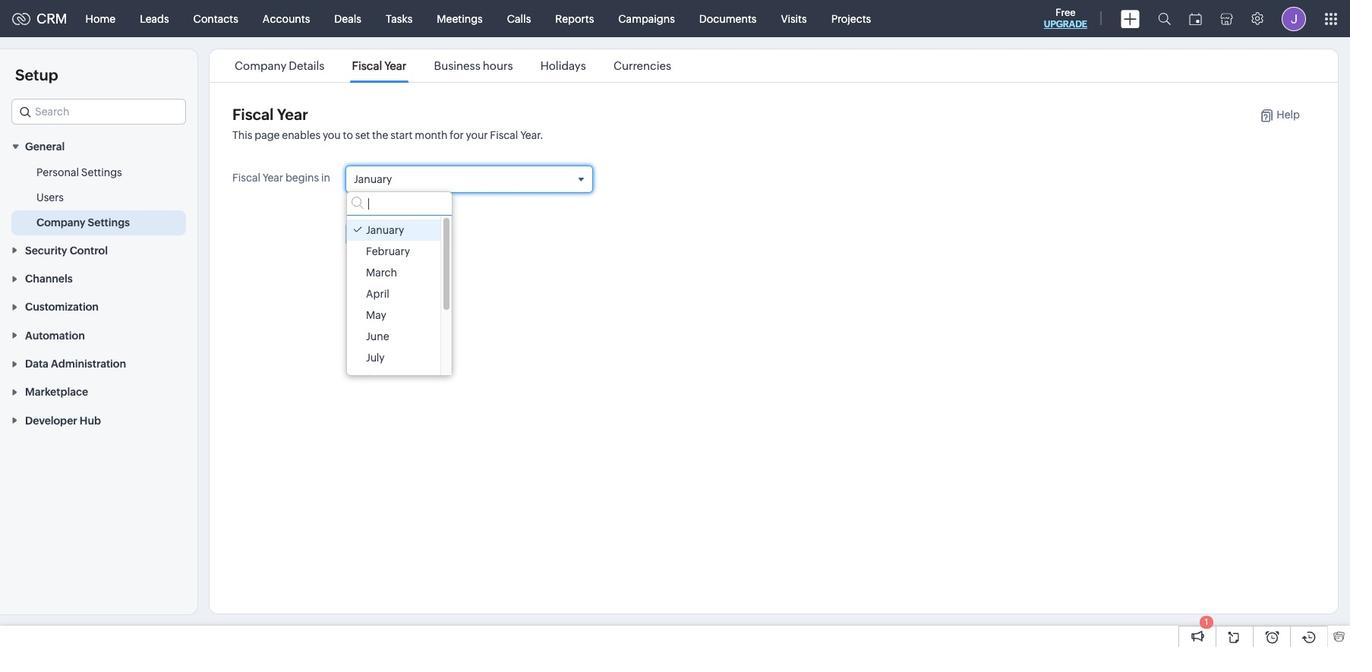 Task type: locate. For each thing, give the bounding box(es) containing it.
fiscal year up page
[[232, 106, 308, 123]]

settings
[[81, 167, 122, 179], [88, 217, 130, 229]]

tree containing january
[[347, 216, 452, 390]]

logo image
[[12, 13, 30, 25]]

1
[[1205, 618, 1209, 627]]

march
[[366, 267, 397, 279]]

contacts link
[[181, 0, 251, 37]]

automation button
[[0, 321, 197, 349]]

year up enables
[[277, 106, 308, 123]]

enables
[[282, 129, 321, 141]]

search image
[[1158, 12, 1171, 25]]

users
[[36, 192, 64, 204]]

january
[[354, 173, 392, 185], [366, 224, 404, 236]]

fiscal year begins in
[[232, 172, 330, 184]]

in
[[321, 172, 330, 184]]

visits link
[[769, 0, 819, 37]]

company for company settings
[[36, 217, 85, 229]]

page
[[255, 129, 280, 141]]

general button
[[0, 132, 197, 161]]

data
[[25, 358, 49, 370]]

company down users link
[[36, 217, 85, 229]]

1 horizontal spatial company
[[235, 59, 287, 72]]

1 vertical spatial year
[[277, 106, 308, 123]]

None field
[[11, 99, 186, 125]]

home link
[[73, 0, 128, 37]]

1 vertical spatial company
[[36, 217, 85, 229]]

personal
[[36, 167, 79, 179]]

business hours link
[[432, 59, 515, 72]]

april
[[366, 288, 389, 300]]

reports link
[[543, 0, 606, 37]]

1 vertical spatial fiscal year
[[232, 106, 308, 123]]

profile image
[[1282, 6, 1306, 31]]

january down the
[[354, 173, 392, 185]]

channels button
[[0, 264, 197, 292]]

tasks link
[[374, 0, 425, 37]]

automation
[[25, 329, 85, 342]]

help
[[1277, 109, 1300, 121]]

users link
[[36, 190, 64, 205]]

1 vertical spatial settings
[[88, 217, 130, 229]]

marketplace
[[25, 386, 88, 398]]

currencies link
[[611, 59, 674, 72]]

company left details
[[235, 59, 287, 72]]

security control button
[[0, 236, 197, 264]]

list
[[221, 49, 685, 82]]

control
[[70, 244, 108, 256]]

customization
[[25, 301, 99, 313]]

0 horizontal spatial company
[[36, 217, 85, 229]]

channels
[[25, 273, 73, 285]]

None search field
[[347, 192, 452, 216]]

accounts
[[263, 13, 310, 25]]

administration
[[51, 358, 126, 370]]

developer hub button
[[0, 406, 197, 434]]

security
[[25, 244, 67, 256]]

0 vertical spatial company
[[235, 59, 287, 72]]

fiscal
[[352, 59, 382, 72], [232, 106, 274, 123], [490, 129, 518, 141], [232, 172, 261, 184]]

settings for company settings
[[88, 217, 130, 229]]

fiscal year
[[352, 59, 407, 72], [232, 106, 308, 123]]

year
[[385, 59, 407, 72], [277, 106, 308, 123], [263, 172, 283, 184]]

company details link
[[232, 59, 327, 72]]

settings down general dropdown button in the left of the page
[[81, 167, 122, 179]]

fiscal year down "tasks" link
[[352, 59, 407, 72]]

month
[[415, 129, 448, 141]]

fiscal inside list
[[352, 59, 382, 72]]

company
[[235, 59, 287, 72], [36, 217, 85, 229]]

year.
[[520, 129, 544, 141]]

0 vertical spatial settings
[[81, 167, 122, 179]]

settings for personal settings
[[81, 167, 122, 179]]

company inside general region
[[36, 217, 85, 229]]

this page enables you to set the start month for your fiscal year.
[[232, 129, 544, 141]]

january up february
[[366, 224, 404, 236]]

tree
[[347, 216, 452, 390]]

projects link
[[819, 0, 884, 37]]

meetings
[[437, 13, 483, 25]]

tasks
[[386, 13, 413, 25]]

august
[[366, 373, 402, 385]]

year left begins
[[263, 172, 283, 184]]

documents
[[699, 13, 757, 25]]

to
[[343, 129, 353, 141]]

january inside "field"
[[354, 173, 392, 185]]

business
[[434, 59, 481, 72]]

Search text field
[[12, 100, 185, 124]]

business hours
[[434, 59, 513, 72]]

february
[[366, 245, 410, 258]]

campaigns link
[[606, 0, 687, 37]]

the
[[372, 129, 388, 141]]

year down "tasks" link
[[385, 59, 407, 72]]

fiscal down the deals
[[352, 59, 382, 72]]

general
[[25, 141, 65, 153]]

start
[[391, 129, 413, 141]]

company settings
[[36, 217, 130, 229]]

1 horizontal spatial fiscal year
[[352, 59, 407, 72]]

0 vertical spatial january
[[354, 173, 392, 185]]

deals link
[[322, 0, 374, 37]]

fiscal down this
[[232, 172, 261, 184]]

1 vertical spatial january
[[366, 224, 404, 236]]

developer
[[25, 415, 77, 427]]

settings up security control dropdown button
[[88, 217, 130, 229]]

company for company details
[[235, 59, 287, 72]]

general region
[[0, 161, 197, 236]]

calls
[[507, 13, 531, 25]]



Task type: vqa. For each thing, say whether or not it's contained in the screenshot.
row group
no



Task type: describe. For each thing, give the bounding box(es) containing it.
search element
[[1149, 0, 1180, 37]]

currencies
[[614, 59, 671, 72]]

help link
[[1245, 109, 1300, 122]]

list containing company details
[[221, 49, 685, 82]]

setup
[[15, 66, 58, 84]]

fiscal up this
[[232, 106, 274, 123]]

profile element
[[1273, 0, 1316, 37]]

campaigns
[[618, 13, 675, 25]]

june
[[366, 331, 389, 343]]

crm
[[36, 11, 67, 27]]

personal settings
[[36, 167, 122, 179]]

holidays link
[[538, 59, 589, 72]]

0 vertical spatial year
[[385, 59, 407, 72]]

company settings link
[[36, 215, 130, 230]]

free upgrade
[[1044, 7, 1088, 30]]

accounts link
[[251, 0, 322, 37]]

fiscal right your
[[490, 129, 518, 141]]

visits
[[781, 13, 807, 25]]

documents link
[[687, 0, 769, 37]]

upgrade
[[1044, 19, 1088, 30]]

projects
[[831, 13, 871, 25]]

hub
[[80, 415, 101, 427]]

leads
[[140, 13, 169, 25]]

meetings link
[[425, 0, 495, 37]]

0 horizontal spatial fiscal year
[[232, 106, 308, 123]]

for
[[450, 129, 464, 141]]

data administration
[[25, 358, 126, 370]]

details
[[289, 59, 325, 72]]

july
[[366, 352, 385, 364]]

calls link
[[495, 0, 543, 37]]

personal settings link
[[36, 165, 122, 180]]

January field
[[346, 166, 592, 192]]

begins
[[286, 172, 319, 184]]

company details
[[235, 59, 325, 72]]

reports
[[555, 13, 594, 25]]

marketplace button
[[0, 378, 197, 406]]

you
[[323, 129, 341, 141]]

customization button
[[0, 292, 197, 321]]

create menu image
[[1121, 9, 1140, 28]]

may
[[366, 309, 387, 321]]

calendar image
[[1189, 13, 1202, 25]]

deals
[[334, 13, 361, 25]]

set
[[355, 129, 370, 141]]

holidays
[[541, 59, 586, 72]]

2 vertical spatial year
[[263, 172, 283, 184]]

contacts
[[193, 13, 238, 25]]

create menu element
[[1112, 0, 1149, 37]]

0 vertical spatial fiscal year
[[352, 59, 407, 72]]

crm link
[[12, 11, 67, 27]]

leads link
[[128, 0, 181, 37]]

security control
[[25, 244, 108, 256]]

hours
[[483, 59, 513, 72]]

data administration button
[[0, 349, 197, 378]]

developer hub
[[25, 415, 101, 427]]

fiscal year link
[[350, 59, 409, 72]]

home
[[86, 13, 116, 25]]

your
[[466, 129, 488, 141]]

free
[[1056, 7, 1076, 18]]

this
[[232, 129, 253, 141]]



